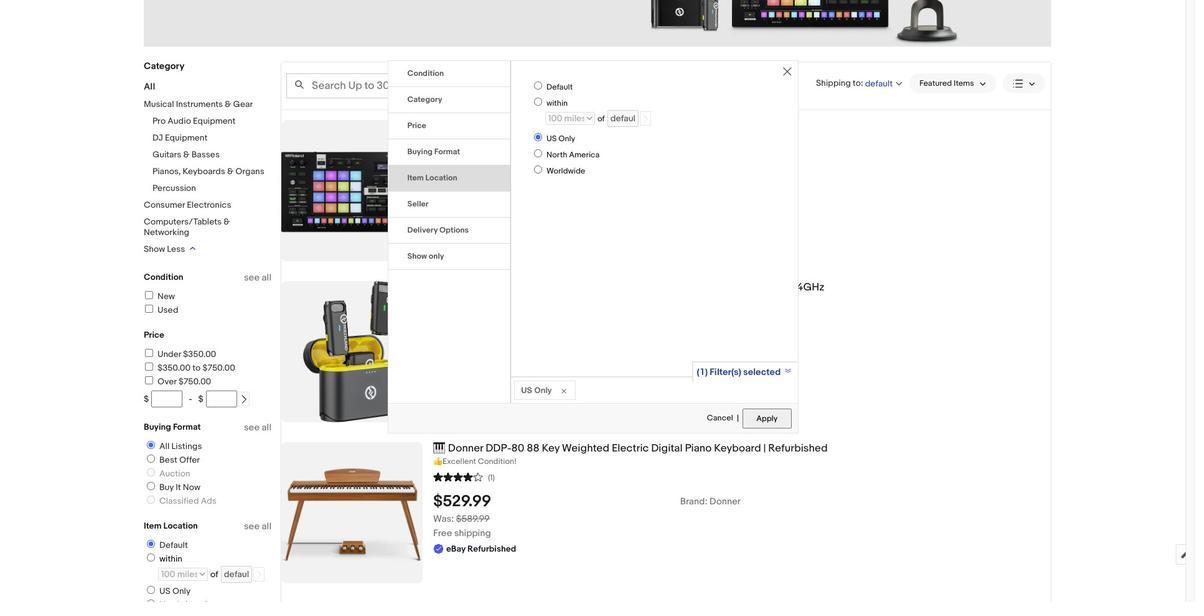 Task type: describe. For each thing, give the bounding box(es) containing it.
Maximum Value text field
[[206, 391, 237, 408]]

less
[[167, 244, 185, 255]]

pro
[[153, 116, 166, 126]]

see all button for best offer
[[244, 422, 272, 434]]

show inside tab list
[[408, 252, 427, 261]]

under
[[158, 349, 181, 360]]

seller
[[408, 199, 429, 209]]

🎹 donner ddp-80 88 key weighted electric digital piano keyboard | refurbished image
[[282, 443, 423, 584]]

over $750.00
[[158, 377, 211, 387]]

only for us only option
[[172, 587, 191, 597]]

1 horizontal spatial condition
[[408, 68, 444, 78]]

studio
[[596, 120, 628, 133]]

All Listings radio
[[147, 442, 155, 450]]

donner for 🎹
[[448, 443, 484, 455]]

see all for used
[[244, 272, 272, 284]]

mv-
[[515, 120, 535, 133]]

default link
[[142, 541, 190, 551]]

656ft
[[760, 282, 786, 294]]

1 vertical spatial $750.00
[[179, 377, 211, 387]]

(1) link
[[434, 471, 495, 483]]

ddp-
[[486, 443, 512, 455]]

all listings link
[[142, 442, 205, 452]]

guitars
[[153, 149, 181, 160]]

1 horizontal spatial within
[[547, 99, 568, 108]]

(
[[697, 367, 700, 379]]

pianos, keyboards & organs link
[[153, 166, 265, 177]]

tab list containing condition
[[388, 61, 511, 270]]

cancel button
[[707, 409, 734, 430]]

2.4ghz
[[789, 282, 825, 294]]

see all for best offer
[[244, 422, 272, 434]]

brand:
[[681, 496, 708, 508]]

Buy It Now radio
[[147, 483, 155, 491]]

80
[[512, 443, 525, 455]]

classified ads
[[159, 496, 217, 507]]

us for us only radio
[[547, 134, 557, 144]]

north america
[[547, 150, 600, 160]]

)
[[706, 367, 708, 379]]

0 horizontal spatial buying format
[[144, 422, 201, 433]]

wireless
[[519, 282, 561, 294]]

US Only radio
[[147, 587, 155, 595]]

ebay for $529.99
[[447, 544, 466, 555]]

delivery options
[[408, 225, 469, 235]]

1 horizontal spatial 1
[[701, 367, 704, 379]]

$ for minimum value "text field"
[[144, 394, 149, 405]]

1 vertical spatial location
[[163, 521, 198, 532]]

piano
[[685, 443, 712, 455]]

key
[[542, 443, 560, 455]]

1 vertical spatial item
[[144, 521, 162, 532]]

US Only radio
[[534, 133, 542, 141]]

was:
[[434, 514, 454, 526]]

all for all musical instruments & gear pro audio equipment dj equipment guitars & basses pianos, keyboards & organs percussion consumer electronics computers/tablets & networking show less
[[144, 81, 155, 93]]

filter(s)
[[710, 367, 742, 379]]

2 ebay refurbished from the top
[[447, 327, 517, 337]]

🎹 donner ddp-80 88 key weighted electric digital piano keyboard | refurbished 👍excellent condition!
[[434, 443, 828, 467]]

all musical instruments & gear pro audio equipment dj equipment guitars & basses pianos, keyboards & organs percussion consumer electronics computers/tablets & networking show less
[[144, 81, 265, 255]]

0 vertical spatial of
[[598, 114, 605, 124]]

keyboards
[[183, 166, 225, 177]]

3 all from the top
[[262, 521, 272, 533]]

ebay refurbished for $529.99
[[447, 544, 517, 555]]

0 horizontal spatial within radio
[[147, 554, 155, 562]]

classified
[[159, 496, 199, 507]]

$350.00 to $750.00 link
[[143, 363, 235, 374]]

🎹 donner ddp-80 88 key weighted electric digital piano keyboard | refurbished link
[[434, 443, 1051, 456]]

only
[[429, 252, 444, 261]]

$ for maximum value text box at left bottom
[[198, 394, 204, 405]]

organs
[[236, 166, 265, 177]]

0 horizontal spatial price
[[144, 330, 164, 341]]

keyboard
[[715, 443, 762, 455]]

1 vertical spatial $350.00
[[158, 363, 191, 374]]

all listings
[[159, 442, 202, 452]]

north
[[547, 150, 568, 160]]

consumer
[[144, 200, 185, 211]]

default for default radio
[[547, 82, 573, 92]]

hollyland lark m1 wireless lavalier microphone, noise cancellation 656ft 2.4ghz link
[[434, 282, 1051, 294]]

computers/tablets
[[144, 217, 222, 227]]

us only for us only radio
[[547, 134, 576, 144]]

default text field
[[608, 110, 639, 127]]

us only link
[[142, 587, 193, 597]]

hollyland lark m1 wireless lavalier microphone, noise cancellation 656ft 2.4ghz
[[434, 282, 825, 294]]

buy it now link
[[142, 483, 203, 493]]

see all button for used
[[244, 272, 272, 284]]

0 horizontal spatial format
[[173, 422, 201, 433]]

1 horizontal spatial within radio
[[534, 98, 542, 106]]

Apply submit
[[743, 409, 792, 429]]

see for best offer
[[244, 422, 260, 434]]

$589.99
[[456, 514, 490, 526]]

0 vertical spatial $350.00
[[183, 349, 216, 360]]

see for used
[[244, 272, 260, 284]]

1 horizontal spatial us
[[521, 385, 533, 395]]

new
[[158, 291, 175, 302]]

refurbished inside 🎹 donner ddp-80 88 key weighted electric digital piano keyboard | refurbished 👍excellent condition!
[[769, 443, 828, 455]]

0 horizontal spatial north america radio
[[147, 600, 155, 603]]

1 horizontal spatial item
[[408, 173, 424, 183]]

👍excellent
[[434, 457, 476, 467]]

0 vertical spatial north america radio
[[534, 149, 542, 158]]

basses
[[192, 149, 220, 160]]

hollyland
[[434, 282, 479, 294]]

gear
[[233, 99, 253, 110]]

hollyland lark m1 wireless lavalier microphone, noise cancellation 656ft 2.4ghz image
[[303, 282, 401, 423]]

pro audio equipment link
[[153, 116, 236, 126]]

options
[[440, 225, 469, 235]]

Default radio
[[534, 81, 542, 90]]

1 vertical spatial equipment
[[165, 133, 208, 143]]

it
[[176, 483, 181, 493]]

1 vertical spatial category
[[408, 95, 443, 105]]

percussion
[[153, 183, 196, 194]]

used link
[[143, 305, 178, 316]]

0 vertical spatial item location
[[408, 173, 458, 183]]

1 vertical spatial only
[[535, 385, 552, 395]]

& down electronics
[[224, 217, 230, 227]]

delivery
[[408, 225, 438, 235]]

go image
[[255, 571, 263, 580]]

-
[[189, 394, 192, 405]]

( 1 ) filter(s) selected
[[697, 367, 781, 379]]

used
[[158, 305, 178, 316]]

show less button
[[144, 244, 196, 255]]

roland verselab mv-1 production studio refurbished link
[[434, 120, 1051, 133]]

over
[[158, 377, 177, 387]]

Best Offer radio
[[147, 455, 155, 463]]

0 vertical spatial 1
[[535, 120, 538, 133]]

& left organs
[[227, 166, 234, 177]]

cancel
[[707, 414, 734, 423]]

roland verselab mv-1 production studio refurbished
[[434, 120, 690, 133]]

best
[[159, 455, 177, 466]]

close image
[[783, 67, 792, 76]]

electronics
[[187, 200, 231, 211]]



Task type: locate. For each thing, give the bounding box(es) containing it.
default right default option
[[159, 541, 188, 551]]

0 horizontal spatial us
[[159, 587, 171, 597]]

0 horizontal spatial $
[[144, 394, 149, 405]]

1 ebay refurbished from the top
[[447, 180, 517, 190]]

1 horizontal spatial price
[[408, 121, 427, 131]]

buying format
[[408, 147, 460, 157], [144, 422, 201, 433]]

1 horizontal spatial location
[[426, 173, 458, 183]]

offer
[[179, 455, 200, 466]]

category up roland
[[408, 95, 443, 105]]

3 see all button from the top
[[244, 521, 272, 533]]

only right us only option
[[172, 587, 191, 597]]

1
[[535, 120, 538, 133], [701, 367, 704, 379]]

us only down roland verselab mv-1 production studio refurbished
[[547, 134, 576, 144]]

3 see all from the top
[[244, 521, 272, 533]]

refurbished right |
[[769, 443, 828, 455]]

instruments
[[176, 99, 223, 110]]

equipment down instruments
[[193, 116, 236, 126]]

all right all listings radio
[[159, 442, 170, 452]]

$350.00 to $750.00
[[158, 363, 235, 374]]

1 right (
[[701, 367, 704, 379]]

only up key
[[535, 385, 552, 395]]

2 all from the top
[[262, 422, 272, 434]]

1 all from the top
[[262, 272, 272, 284]]

us for us only option
[[159, 587, 171, 597]]

0 horizontal spatial default
[[159, 541, 188, 551]]

New checkbox
[[145, 291, 153, 300]]

0 vertical spatial see
[[244, 272, 260, 284]]

2 vertical spatial see all
[[244, 521, 272, 533]]

donner
[[448, 443, 484, 455], [710, 496, 741, 508]]

2 vertical spatial see
[[244, 521, 260, 533]]

0 vertical spatial donner
[[448, 443, 484, 455]]

0 horizontal spatial location
[[163, 521, 198, 532]]

& left gear
[[225, 99, 231, 110]]

pianos,
[[153, 166, 181, 177]]

north america radio up worldwide radio
[[534, 149, 542, 158]]

1 horizontal spatial item location
[[408, 173, 458, 183]]

buy
[[159, 483, 174, 493]]

0 horizontal spatial item
[[144, 521, 162, 532]]

best offer
[[159, 455, 200, 466]]

1 ebay from the top
[[447, 180, 466, 190]]

guitars & basses link
[[153, 149, 220, 160]]

donner for brand:
[[710, 496, 741, 508]]

percussion link
[[153, 183, 196, 194]]

1 vertical spatial within
[[159, 554, 182, 565]]

to
[[193, 363, 201, 374]]

0 vertical spatial format
[[435, 147, 460, 157]]

buy it now
[[159, 483, 201, 493]]

0 horizontal spatial 1
[[535, 120, 538, 133]]

Minimum Value text field
[[151, 391, 183, 408]]

ebay refurbished for $527.99
[[447, 180, 517, 190]]

musical
[[144, 99, 174, 110]]

0 vertical spatial price
[[408, 121, 427, 131]]

2 vertical spatial us only
[[159, 587, 191, 597]]

1 see all button from the top
[[244, 272, 272, 284]]

submit price range image
[[240, 396, 248, 404]]

see all
[[244, 272, 272, 284], [244, 422, 272, 434], [244, 521, 272, 533]]

1 vertical spatial of
[[211, 570, 218, 580]]

donner up 👍excellent
[[448, 443, 484, 455]]

item location
[[408, 173, 458, 183], [144, 521, 198, 532]]

us only right us only option
[[159, 587, 191, 597]]

2 vertical spatial only
[[172, 587, 191, 597]]

ads
[[201, 496, 217, 507]]

verselab
[[470, 120, 513, 133]]

1 horizontal spatial all
[[159, 442, 170, 452]]

digital
[[652, 443, 683, 455]]

brand: donner was: $589.99 free shipping
[[434, 496, 741, 540]]

within down default link
[[159, 554, 182, 565]]

0 vertical spatial all
[[262, 272, 272, 284]]

show only
[[408, 252, 444, 261]]

1 vertical spatial all
[[159, 442, 170, 452]]

networking
[[144, 227, 189, 238]]

1 up us only radio
[[535, 120, 538, 133]]

refurbished right studio at the top of page
[[630, 120, 690, 133]]

1 vertical spatial north america radio
[[147, 600, 155, 603]]

1 vertical spatial buying
[[144, 422, 171, 433]]

dj
[[153, 133, 163, 143]]

condition!
[[478, 457, 517, 467]]

refurbished down watching
[[468, 180, 517, 190]]

equipment up the guitars & basses link
[[165, 133, 208, 143]]

2 $ from the left
[[198, 394, 204, 405]]

$350.00 up over $750.00 link
[[158, 363, 191, 374]]

under $350.00 link
[[143, 349, 216, 360]]

lavalier
[[563, 282, 599, 294]]

🎹
[[434, 443, 446, 455]]

show down networking
[[144, 244, 165, 255]]

88
[[527, 443, 540, 455]]

ebay refurbished down lark
[[447, 327, 517, 337]]

0 vertical spatial us only
[[547, 134, 576, 144]]

1 $ from the left
[[144, 394, 149, 405]]

show left 'only'
[[408, 252, 427, 261]]

$ right - on the bottom left
[[198, 394, 204, 405]]

4 out of 5 stars image
[[434, 471, 483, 483]]

refurbished down lark
[[468, 327, 517, 337]]

1 horizontal spatial category
[[408, 95, 443, 105]]

over $750.00 link
[[143, 377, 211, 387]]

best offer link
[[142, 455, 202, 466]]

1 horizontal spatial $
[[198, 394, 204, 405]]

default text field
[[221, 567, 252, 584]]

1 horizontal spatial buying
[[408, 147, 433, 157]]

location down $527.99
[[426, 173, 458, 183]]

& down the dj equipment 'link'
[[183, 149, 190, 160]]

1 vertical spatial us
[[521, 385, 533, 395]]

donner inside brand: donner was: $589.99 free shipping
[[710, 496, 741, 508]]

$ down over $750.00 "option"
[[144, 394, 149, 405]]

audio
[[168, 116, 191, 126]]

lark
[[481, 282, 501, 294]]

see
[[244, 272, 260, 284], [244, 422, 260, 434], [244, 521, 260, 533]]

us right us only radio
[[547, 134, 557, 144]]

1 vertical spatial see
[[244, 422, 260, 434]]

1 vertical spatial format
[[173, 422, 201, 433]]

2 see all button from the top
[[244, 422, 272, 434]]

0 horizontal spatial of
[[211, 570, 218, 580]]

1 vertical spatial price
[[144, 330, 164, 341]]

shipping
[[455, 528, 491, 540]]

1 horizontal spatial format
[[435, 147, 460, 157]]

category up musical
[[144, 60, 185, 72]]

equipment
[[193, 116, 236, 126], [165, 133, 208, 143]]

0 vertical spatial within
[[547, 99, 568, 108]]

buying format up 114 at the top left of the page
[[408, 147, 460, 157]]

3 ebay refurbished from the top
[[447, 544, 517, 555]]

0 horizontal spatial condition
[[144, 272, 183, 283]]

format up the listings
[[173, 422, 201, 433]]

weighted
[[562, 443, 610, 455]]

0 horizontal spatial show
[[144, 244, 165, 255]]

0 vertical spatial within radio
[[534, 98, 542, 106]]

computers/tablets & networking link
[[144, 217, 230, 238]]

north america radio down us only option
[[147, 600, 155, 603]]

0 horizontal spatial within
[[159, 554, 182, 565]]

default for default option
[[159, 541, 188, 551]]

$350.00 to $750.00 checkbox
[[145, 363, 153, 371]]

Over $750.00 checkbox
[[145, 377, 153, 385]]

0 vertical spatial default
[[547, 82, 573, 92]]

0 vertical spatial condition
[[408, 68, 444, 78]]

ebay down free
[[447, 544, 466, 555]]

roland
[[434, 120, 467, 133]]

Used checkbox
[[145, 305, 153, 313]]

0 vertical spatial us
[[547, 134, 557, 144]]

0 horizontal spatial buying
[[144, 422, 171, 433]]

0 vertical spatial buying
[[408, 147, 433, 157]]

within radio down default radio
[[534, 98, 542, 106]]

all for all listings
[[159, 442, 170, 452]]

donner inside 🎹 donner ddp-80 88 key weighted electric digital piano keyboard | refurbished 👍excellent condition!
[[448, 443, 484, 455]]

free
[[434, 528, 452, 540]]

1 see from the top
[[244, 272, 260, 284]]

worldwide
[[547, 167, 586, 176]]

$
[[144, 394, 149, 405], [198, 394, 204, 405]]

condition
[[408, 68, 444, 78], [144, 272, 183, 283]]

microphone,
[[602, 282, 663, 294]]

1 vertical spatial see all
[[244, 422, 272, 434]]

price inside tab list
[[408, 121, 427, 131]]

1 horizontal spatial default
[[547, 82, 573, 92]]

item left 114 at the top left of the page
[[408, 173, 424, 183]]

donner right brand: on the right of page
[[710, 496, 741, 508]]

format up 114 at the top left of the page
[[435, 147, 460, 157]]

1 vertical spatial us only
[[521, 385, 552, 395]]

within up roland verselab mv-1 production studio refurbished
[[547, 99, 568, 108]]

ebay down hollyland
[[447, 327, 466, 337]]

2 horizontal spatial only
[[559, 134, 576, 144]]

noise
[[665, 282, 693, 294]]

ebay refurbished down watching
[[447, 180, 517, 190]]

$529.99
[[434, 493, 492, 512]]

price left roland
[[408, 121, 427, 131]]

0 vertical spatial category
[[144, 60, 185, 72]]

all
[[144, 81, 155, 93], [159, 442, 170, 452]]

musical instruments & gear link
[[144, 99, 253, 110]]

2 vertical spatial see all button
[[244, 521, 272, 533]]

2 see all from the top
[[244, 422, 272, 434]]

1 vertical spatial within radio
[[147, 554, 155, 562]]

item up default option
[[144, 521, 162, 532]]

only down 'production'
[[559, 134, 576, 144]]

1 vertical spatial donner
[[710, 496, 741, 508]]

0 vertical spatial equipment
[[193, 116, 236, 126]]

2 vertical spatial us
[[159, 587, 171, 597]]

1 see all from the top
[[244, 272, 272, 284]]

$750.00 right to
[[203, 363, 235, 374]]

item location up seller
[[408, 173, 458, 183]]

1 vertical spatial default
[[159, 541, 188, 551]]

$350.00 up to
[[183, 349, 216, 360]]

Under $350.00 checkbox
[[145, 349, 153, 358]]

0 horizontal spatial category
[[144, 60, 185, 72]]

show inside all musical instruments & gear pro audio equipment dj equipment guitars & basses pianos, keyboards & organs percussion consumer electronics computers/tablets & networking show less
[[144, 244, 165, 255]]

Default radio
[[147, 541, 155, 549]]

price up under $350.00 checkbox
[[144, 330, 164, 341]]

us only up 88
[[521, 385, 552, 395]]

2 vertical spatial ebay
[[447, 544, 466, 555]]

of left default text field on the top of the page
[[598, 114, 605, 124]]

new link
[[143, 291, 175, 302]]

condition up new
[[144, 272, 183, 283]]

listings
[[172, 442, 202, 452]]

within radio
[[534, 98, 542, 106], [147, 554, 155, 562]]

buying format up all listings link
[[144, 422, 201, 433]]

watching
[[448, 164, 486, 176]]

3 see from the top
[[244, 521, 260, 533]]

us up 88
[[521, 385, 533, 395]]

selected
[[744, 367, 781, 379]]

under $350.00
[[158, 349, 216, 360]]

👍Excellent Condition! text field
[[434, 457, 1051, 468]]

us only for us only option
[[159, 587, 191, 597]]

Worldwide radio
[[534, 166, 542, 174]]

all inside all musical instruments & gear pro audio equipment dj equipment guitars & basses pianos, keyboards & organs percussion consumer electronics computers/tablets & networking show less
[[144, 81, 155, 93]]

condition up roland
[[408, 68, 444, 78]]

all for used
[[262, 272, 272, 284]]

114 watching
[[434, 164, 486, 176]]

Classified Ads radio
[[147, 496, 155, 505]]

1 vertical spatial 1
[[701, 367, 704, 379]]

North America radio
[[534, 149, 542, 158], [147, 600, 155, 603]]

default right default radio
[[547, 82, 573, 92]]

0 vertical spatial location
[[426, 173, 458, 183]]

0 vertical spatial ebay refurbished
[[447, 180, 517, 190]]

0 horizontal spatial donner
[[448, 443, 484, 455]]

0 vertical spatial item
[[408, 173, 424, 183]]

0 vertical spatial buying format
[[408, 147, 460, 157]]

0 vertical spatial ebay
[[447, 180, 466, 190]]

$750.00 down $350.00 to $750.00
[[179, 377, 211, 387]]

1 vertical spatial buying format
[[144, 422, 201, 433]]

location up default link
[[163, 521, 198, 532]]

2 ebay from the top
[[447, 327, 466, 337]]

of left default text box
[[211, 570, 218, 580]]

item location up default link
[[144, 521, 198, 532]]

2 vertical spatial ebay refurbished
[[447, 544, 517, 555]]

0 horizontal spatial all
[[144, 81, 155, 93]]

only for us only radio
[[559, 134, 576, 144]]

buying left $527.99
[[408, 147, 433, 157]]

1 horizontal spatial show
[[408, 252, 427, 261]]

roland verselab mv-1 production studio refurbished image
[[282, 120, 423, 262]]

0 vertical spatial see all button
[[244, 272, 272, 284]]

1 horizontal spatial of
[[598, 114, 605, 124]]

0 horizontal spatial item location
[[144, 521, 198, 532]]

1 vertical spatial ebay refurbished
[[447, 327, 517, 337]]

us right us only option
[[159, 587, 171, 597]]

all for best offer
[[262, 422, 272, 434]]

Auction radio
[[147, 469, 155, 477]]

only
[[559, 134, 576, 144], [535, 385, 552, 395], [172, 587, 191, 597]]

1 horizontal spatial north america radio
[[534, 149, 542, 158]]

buying up all listings radio
[[144, 422, 171, 433]]

ebay refurbished down shipping
[[447, 544, 517, 555]]

refurbished down shipping
[[468, 544, 517, 555]]

2 see from the top
[[244, 422, 260, 434]]

classified ads link
[[142, 496, 219, 507]]

0 vertical spatial $750.00
[[203, 363, 235, 374]]

format
[[435, 147, 460, 157], [173, 422, 201, 433]]

cancellation
[[696, 282, 758, 294]]

$750.00
[[203, 363, 235, 374], [179, 377, 211, 387]]

3 ebay from the top
[[447, 544, 466, 555]]

1 horizontal spatial only
[[535, 385, 552, 395]]

america
[[569, 150, 600, 160]]

|
[[764, 443, 766, 455]]

buying format inside tab list
[[408, 147, 460, 157]]

1 vertical spatial see all button
[[244, 422, 272, 434]]

of
[[598, 114, 605, 124], [211, 570, 218, 580]]

114
[[434, 164, 446, 176]]

default
[[547, 82, 573, 92], [159, 541, 188, 551]]

tab list
[[388, 61, 511, 270]]

0 vertical spatial see all
[[244, 272, 272, 284]]

ebay down 114 watching
[[447, 180, 466, 190]]

0 vertical spatial only
[[559, 134, 576, 144]]

all up musical
[[144, 81, 155, 93]]

ebay for $527.99
[[447, 180, 466, 190]]

see all button
[[244, 272, 272, 284], [244, 422, 272, 434], [244, 521, 272, 533]]

$527.99
[[434, 143, 491, 162]]

1 vertical spatial all
[[262, 422, 272, 434]]

production
[[540, 120, 594, 133]]

1 vertical spatial item location
[[144, 521, 198, 532]]

1 horizontal spatial buying format
[[408, 147, 460, 157]]

$350.00
[[183, 349, 216, 360], [158, 363, 191, 374]]

within radio down default option
[[147, 554, 155, 562]]

&
[[225, 99, 231, 110], [183, 149, 190, 160], [227, 166, 234, 177], [224, 217, 230, 227]]



Task type: vqa. For each thing, say whether or not it's contained in the screenshot.
"Over $750.00"
yes



